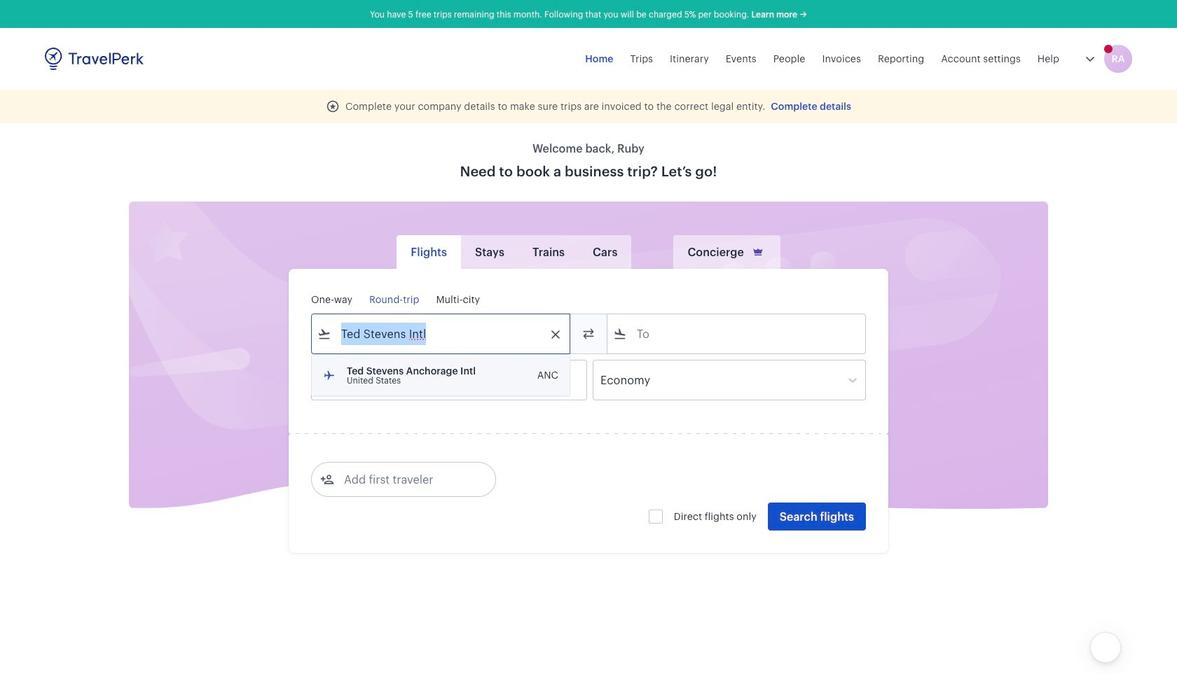 Task type: describe. For each thing, give the bounding box(es) containing it.
Return text field
[[415, 361, 487, 400]]

From search field
[[331, 323, 551, 345]]

Add first traveler search field
[[334, 469, 480, 491]]

To search field
[[627, 323, 847, 345]]



Task type: locate. For each thing, give the bounding box(es) containing it.
Depart text field
[[331, 361, 404, 400]]



Task type: vqa. For each thing, say whether or not it's contained in the screenshot.
To search field
yes



